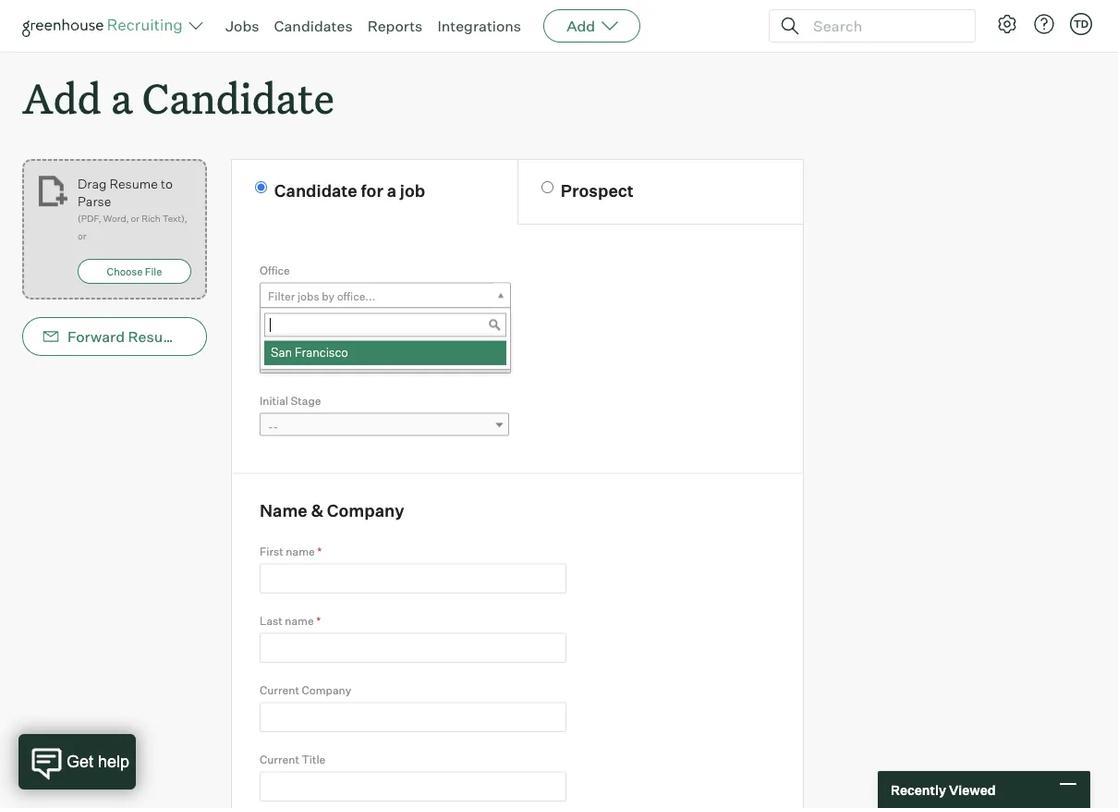 Task type: describe. For each thing, give the bounding box(es) containing it.
reports
[[368, 17, 423, 35]]

--
[[268, 420, 278, 434]]

forward resume via email
[[67, 327, 250, 346]]

filter
[[268, 290, 295, 303]]

file
[[145, 265, 162, 278]]

choose file
[[107, 265, 162, 278]]

initial stage
[[260, 394, 321, 408]]

jobs link
[[226, 17, 259, 35]]

candidates
[[274, 17, 353, 35]]

0 vertical spatial candidate
[[142, 70, 335, 125]]

current for current title
[[260, 752, 299, 766]]

-- link
[[260, 413, 509, 440]]

first
[[260, 545, 284, 559]]

configure image
[[997, 13, 1019, 35]]

candidate for a job
[[274, 180, 425, 201]]

&
[[311, 500, 324, 521]]

current title
[[260, 752, 326, 766]]

text),
[[163, 213, 187, 224]]

by
[[322, 290, 335, 303]]

td button
[[1067, 9, 1096, 39]]

jobs
[[298, 290, 320, 303]]

1 - from the left
[[268, 420, 273, 434]]

recently
[[891, 781, 947, 798]]

0 vertical spatial *
[[282, 329, 286, 343]]

viewed
[[949, 781, 996, 798]]

francisco
[[295, 345, 348, 360]]

jobs
[[226, 17, 259, 35]]

first name *
[[260, 545, 322, 559]]

email
[[211, 327, 250, 346]]

parse
[[78, 193, 111, 209]]

recently viewed
[[891, 781, 996, 798]]

choose
[[107, 265, 143, 278]]

san francisco option
[[264, 341, 507, 365]]

1 vertical spatial candidate
[[274, 180, 358, 201]]

name
[[260, 500, 308, 521]]

via
[[188, 327, 208, 346]]

to
[[161, 175, 173, 192]]

job *
[[260, 329, 286, 343]]

(pdf,
[[78, 213, 101, 224]]

name for first
[[286, 545, 315, 559]]

job
[[260, 329, 279, 343]]

select a job... link
[[260, 348, 511, 375]]

1 vertical spatial a
[[387, 180, 397, 201]]

title
[[302, 752, 326, 766]]

reports link
[[368, 17, 423, 35]]

initial
[[260, 394, 288, 408]]

word,
[[103, 213, 129, 224]]

0 vertical spatial or
[[131, 213, 140, 224]]



Task type: locate. For each thing, give the bounding box(es) containing it.
select
[[268, 355, 301, 369]]

None text field
[[260, 771, 567, 801]]

office...
[[337, 290, 376, 303]]

resume for drag
[[110, 175, 158, 192]]

1 vertical spatial *
[[317, 545, 322, 559]]

add a candidate
[[22, 70, 335, 125]]

0 horizontal spatial or
[[78, 230, 86, 242]]

stage
[[291, 394, 321, 408]]

san francisco list box
[[261, 341, 507, 365]]

0 vertical spatial resume
[[110, 175, 158, 192]]

current company
[[260, 683, 352, 697]]

a inside 'link'
[[303, 355, 309, 369]]

a left job...
[[303, 355, 309, 369]]

forward
[[67, 327, 125, 346]]

name
[[286, 545, 315, 559], [285, 614, 314, 628]]

drag resume to parse (pdf, word, or rich text), or
[[78, 175, 187, 242]]

integrations link
[[438, 17, 522, 35]]

1 horizontal spatial or
[[131, 213, 140, 224]]

2 - from the left
[[273, 420, 278, 434]]

1 vertical spatial name
[[285, 614, 314, 628]]

None text field
[[264, 313, 507, 337], [260, 564, 567, 594], [260, 633, 567, 663], [260, 702, 567, 732], [264, 313, 507, 337], [260, 564, 567, 594], [260, 633, 567, 663], [260, 702, 567, 732]]

1 vertical spatial company
[[302, 683, 352, 697]]

name right last
[[285, 614, 314, 628]]

0 vertical spatial company
[[327, 500, 405, 521]]

resume
[[110, 175, 158, 192], [128, 327, 185, 346]]

a for job...
[[303, 355, 309, 369]]

candidate down jobs link
[[142, 70, 335, 125]]

2 horizontal spatial a
[[387, 180, 397, 201]]

1 vertical spatial resume
[[128, 327, 185, 346]]

current left title
[[260, 752, 299, 766]]

*
[[282, 329, 286, 343], [317, 545, 322, 559], [316, 614, 321, 628]]

company right &
[[327, 500, 405, 521]]

add
[[567, 17, 596, 35], [22, 70, 101, 125]]

current down last
[[260, 683, 299, 697]]

company up title
[[302, 683, 352, 697]]

0 vertical spatial a
[[111, 70, 133, 125]]

a right for
[[387, 180, 397, 201]]

prospect
[[561, 180, 634, 201]]

or down (pdf,
[[78, 230, 86, 242]]

candidate right candidate for a job radio
[[274, 180, 358, 201]]

0 horizontal spatial add
[[22, 70, 101, 125]]

2 vertical spatial *
[[316, 614, 321, 628]]

candidates link
[[274, 17, 353, 35]]

or left rich
[[131, 213, 140, 224]]

-
[[268, 420, 273, 434], [273, 420, 278, 434]]

a for candidate
[[111, 70, 133, 125]]

1 vertical spatial or
[[78, 230, 86, 242]]

2 current from the top
[[260, 752, 299, 766]]

1 horizontal spatial add
[[567, 17, 596, 35]]

add inside popup button
[[567, 17, 596, 35]]

name & company
[[260, 500, 405, 521]]

2 vertical spatial a
[[303, 355, 309, 369]]

* right job
[[282, 329, 286, 343]]

forward resume via email button
[[22, 317, 250, 356]]

resume for forward
[[128, 327, 185, 346]]

resume left to
[[110, 175, 158, 192]]

1 current from the top
[[260, 683, 299, 697]]

office
[[260, 264, 290, 278]]

greenhouse recruiting image
[[22, 15, 189, 37]]

job...
[[312, 355, 338, 369]]

td
[[1074, 18, 1089, 30]]

filter jobs by office... link
[[260, 283, 511, 309]]

san francisco
[[271, 345, 348, 360]]

drag
[[78, 175, 107, 192]]

* right last
[[316, 614, 321, 628]]

current
[[260, 683, 299, 697], [260, 752, 299, 766]]

add for add
[[567, 17, 596, 35]]

1 vertical spatial current
[[260, 752, 299, 766]]

0 vertical spatial name
[[286, 545, 315, 559]]

td button
[[1071, 13, 1093, 35]]

0 vertical spatial current
[[260, 683, 299, 697]]

* for first name *
[[317, 545, 322, 559]]

candidate
[[142, 70, 335, 125], [274, 180, 358, 201]]

0 vertical spatial add
[[567, 17, 596, 35]]

resume inside button
[[128, 327, 185, 346]]

a down greenhouse recruiting image
[[111, 70, 133, 125]]

add button
[[544, 9, 641, 43]]

last
[[260, 614, 283, 628]]

1 horizontal spatial a
[[303, 355, 309, 369]]

Prospect radio
[[542, 181, 554, 193]]

name right first
[[286, 545, 315, 559]]

company
[[327, 500, 405, 521], [302, 683, 352, 697]]

resume inside drag resume to parse (pdf, word, or rich text), or
[[110, 175, 158, 192]]

current for current company
[[260, 683, 299, 697]]

add for add a candidate
[[22, 70, 101, 125]]

filter jobs by office...
[[268, 290, 376, 303]]

san
[[271, 345, 292, 360]]

resume left via
[[128, 327, 185, 346]]

* down &
[[317, 545, 322, 559]]

a
[[111, 70, 133, 125], [387, 180, 397, 201], [303, 355, 309, 369]]

integrations
[[438, 17, 522, 35]]

for
[[361, 180, 384, 201]]

Candidate for a job radio
[[255, 181, 267, 193]]

select a job...
[[268, 355, 338, 369]]

0 horizontal spatial a
[[111, 70, 133, 125]]

* for last name *
[[316, 614, 321, 628]]

job
[[400, 180, 425, 201]]

1 vertical spatial add
[[22, 70, 101, 125]]

name for last
[[285, 614, 314, 628]]

last name *
[[260, 614, 321, 628]]

rich
[[142, 213, 160, 224]]

or
[[131, 213, 140, 224], [78, 230, 86, 242]]

Search text field
[[809, 12, 959, 39]]



Task type: vqa. For each thing, say whether or not it's contained in the screenshot.
All
no



